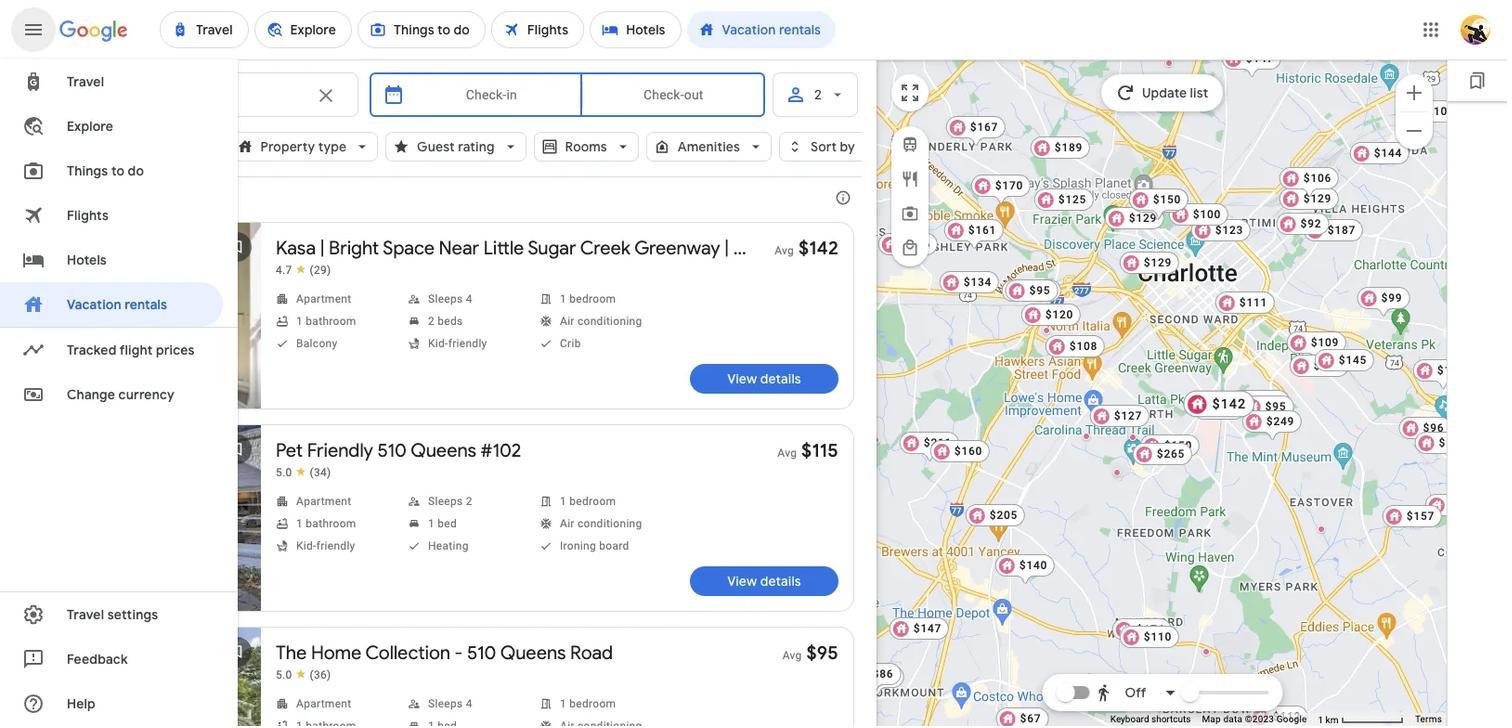 Task type: describe. For each thing, give the bounding box(es) containing it.
0 horizontal spatial $98
[[1156, 195, 1177, 208]]

$134
[[964, 276, 992, 289]]

photos list for $115
[[23, 425, 261, 630]]

vacation rentals link
[[0, 282, 223, 327]]

to
[[111, 163, 125, 179]]

feedback
[[67, 651, 128, 668]]

(34)
[[310, 466, 331, 479]]

terms link
[[1416, 714, 1443, 725]]

explore
[[67, 118, 113, 135]]

off
[[1125, 685, 1147, 701]]

$196 link
[[878, 233, 938, 255]]

2 vertical spatial $129
[[1144, 256, 1172, 269]]

results
[[128, 189, 175, 207]]

pet friendly modern 4 bedroom home - 5 min to uptown image
[[1165, 59, 1173, 67]]

$160
[[954, 445, 983, 458]]

(29)
[[310, 264, 331, 277]]

details for $142
[[761, 371, 801, 387]]

save kasa | bright space near little sugar creek greenway | dilworth to collection image
[[215, 225, 259, 269]]

view details link for $115
[[690, 567, 839, 596]]

view details button for $142
[[690, 364, 839, 394]]

$150 for top $150 link
[[1153, 193, 1181, 206]]

1 km button
[[1313, 713, 1410, 726]]

rating
[[458, 138, 495, 155]]

map
[[1202, 714, 1221, 725]]

view larger map image
[[899, 82, 922, 104]]

do
[[128, 163, 144, 179]]

1 vertical spatial $98 link
[[1415, 432, 1468, 454]]

$104
[[1314, 359, 1342, 373]]

0 horizontal spatial $106 link
[[1129, 189, 1189, 220]]

things to do link
[[0, 149, 223, 193]]

$249
[[1266, 415, 1295, 428]]

$249 link
[[1242, 411, 1302, 442]]

$265 link
[[1133, 443, 1193, 465]]

1 vertical spatial $120
[[1045, 308, 1074, 321]]

terms
[[1416, 714, 1443, 725]]

by
[[840, 138, 855, 155]]

update list button
[[1102, 74, 1224, 111]]

keyboard shortcuts
[[1111, 714, 1191, 725]]

2 button
[[773, 72, 858, 117]]

modern 2br in myers park with enclosed porch image
[[1267, 401, 1274, 409]]

0 horizontal spatial $147 link
[[889, 618, 949, 640]]

Check-out text field
[[597, 73, 751, 116]]

save the home collection - 510 queens road to collection image
[[215, 630, 259, 674]]

pet friendly mini golf in backyard near uptown image
[[892, 634, 900, 641]]

4.7 out of 5 stars from 29 reviews image
[[276, 263, 331, 278]]

rentals
[[125, 296, 167, 313]]

$92
[[1301, 217, 1322, 230]]

$109 link
[[1287, 332, 1347, 363]]

$99
[[1381, 292, 1403, 305]]

flights link
[[0, 193, 223, 238]]

google
[[1277, 714, 1307, 725]]

property type
[[261, 138, 347, 155]]

list
[[1190, 85, 1209, 101]]

pet friendly luxury home with hot tub & sauna image
[[1113, 469, 1121, 477]]

1 vertical spatial $110
[[1144, 631, 1172, 644]]

2 next image from the top
[[215, 500, 259, 544]]

1 next image from the top
[[215, 297, 259, 342]]

view details for $115
[[728, 573, 801, 590]]

0 vertical spatial $110 link
[[1395, 100, 1455, 123]]

tracked
[[67, 342, 117, 359]]

$157
[[1407, 510, 1435, 523]]

$157 link
[[1382, 505, 1442, 528]]

$170 link
[[971, 175, 1031, 206]]

1 km
[[1319, 715, 1341, 725]]

km
[[1326, 715, 1339, 725]]

filters form
[[15, 59, 887, 188]]

guest rating
[[417, 138, 495, 155]]

$112 link
[[1249, 706, 1309, 726]]

0 horizontal spatial $98 link
[[1131, 190, 1184, 222]]

$161 link
[[944, 219, 1004, 251]]

newly renovated! welcome soccer/football fans 10 mins to bofa stadium image
[[872, 437, 879, 444]]

$144
[[1374, 147, 1402, 160]]

help
[[67, 696, 95, 712]]

$112
[[1273, 711, 1301, 724]]

$67
[[1020, 712, 1041, 725]]

$172 link
[[1413, 359, 1473, 391]]

$134 link
[[939, 271, 999, 294]]

view for $142
[[728, 371, 757, 387]]

$92 link
[[1276, 213, 1329, 235]]

photos list for $142
[[23, 223, 261, 427]]

$189
[[1055, 141, 1083, 154]]

help link
[[0, 682, 223, 726]]

$211 link
[[899, 432, 959, 464]]

avg $115
[[778, 439, 839, 463]]

$125 link
[[1034, 189, 1094, 211]]

4.7
[[276, 264, 292, 277]]

the estate at eastover image
[[1290, 422, 1297, 429]]

amenities
[[678, 138, 740, 155]]

0 vertical spatial $110
[[1420, 105, 1448, 118]]

5.0 for $95
[[276, 669, 292, 682]]

rooms button
[[534, 124, 639, 169]]

500 queens #4: experience myers park in chic 2br image
[[1265, 401, 1272, 409]]

$147 for the topmost $147 link
[[1246, 52, 1274, 65]]

lux condo in southpark~king bed~free parking~ balcony~long term stays welcome!!! image
[[1273, 720, 1281, 726]]

$108
[[1069, 340, 1098, 353]]

off button
[[1091, 671, 1183, 715]]

shortcuts
[[1152, 714, 1191, 725]]

$100 link
[[1169, 203, 1229, 226]]

1 vertical spatial $115
[[802, 439, 839, 463]]

$96 link
[[1399, 417, 1452, 439]]

1
[[1319, 715, 1324, 725]]

travel for travel
[[67, 73, 104, 90]]

pet friendly queens terrace #2 image
[[1275, 414, 1282, 422]]

$205 link
[[965, 504, 1025, 527]]

hotels link
[[0, 238, 223, 282]]

travel link
[[0, 59, 223, 104]]

change currency
[[67, 386, 175, 403]]

$115 inside map region
[[1254, 395, 1283, 408]]

$111
[[1239, 296, 1268, 309]]

charlotte · 288
[[22, 189, 124, 207]]

$196
[[902, 238, 931, 251]]

travel for travel settings
[[67, 607, 104, 623]]

$127
[[1114, 410, 1142, 423]]

1 vertical spatial $150 link
[[1140, 435, 1200, 457]]

$174 link
[[1112, 619, 1172, 641]]



Task type: vqa. For each thing, say whether or not it's contained in the screenshot.
$147 for top $147 link
yes



Task type: locate. For each thing, give the bounding box(es) containing it.
view details button up avg $95
[[690, 567, 839, 596]]

0 vertical spatial $147
[[1246, 52, 1274, 65]]

upscale studio in ritzy southpark charlotte/king bed/balcony/free parking! image
[[1263, 723, 1270, 726]]

$129 link left $100 link
[[1105, 207, 1165, 229]]

$111 link
[[1215, 292, 1275, 314]]

$95 left the "$86" link
[[807, 642, 839, 665]]

property type button
[[229, 124, 378, 169]]

next image down save pet friendly 510 queens #102 to collection icon
[[215, 500, 259, 544]]

$129 link down $100 link
[[1120, 252, 1180, 274]]

$140 link
[[995, 555, 1055, 586]]

2
[[815, 87, 822, 102]]

map data ©2023 google
[[1202, 714, 1307, 725]]

$115
[[1254, 395, 1283, 408], [802, 439, 839, 463]]

prices
[[156, 342, 195, 359]]

1 details from the top
[[761, 371, 801, 387]]

$67 link
[[996, 708, 1049, 726]]

1 vertical spatial $147
[[913, 622, 942, 635]]

flights
[[67, 207, 109, 224]]

type
[[318, 138, 347, 155]]

rooms
[[565, 138, 607, 155]]

$110 up zoom out map icon
[[1420, 105, 1448, 118]]

view details for $142
[[728, 371, 801, 387]]

1 vertical spatial next image
[[215, 500, 259, 544]]

$142 down learn more about these results 'image'
[[799, 237, 839, 260]]

2br tranquil townhome✦2 mi to uptown✦free parking image
[[1210, 78, 1217, 85]]

©2023
[[1245, 714, 1275, 725]]

$110 link up $144
[[1395, 100, 1455, 123]]

0 vertical spatial view details link
[[690, 364, 839, 394]]

property
[[261, 138, 315, 155]]

$147 link up $86
[[889, 618, 949, 640]]

details up avg $115
[[761, 371, 801, 387]]

sort
[[811, 138, 837, 155]]

$100
[[1193, 208, 1221, 221]]

$142
[[799, 237, 839, 260], [1212, 396, 1246, 412]]

$83
[[875, 671, 896, 684]]

1 vertical spatial travel
[[67, 607, 104, 623]]

$110
[[1420, 105, 1448, 118], [1144, 631, 1172, 644]]

1 vertical spatial $110 link
[[1120, 626, 1180, 648]]

avg for $142
[[775, 244, 794, 257]]

next image right prices
[[215, 297, 259, 342]]

things to do
[[67, 163, 144, 179]]

0 horizontal spatial $147
[[913, 622, 942, 635]]

0 vertical spatial $106
[[1304, 172, 1332, 185]]

$147 right "pet friendly mini golf in backyard near uptown" image
[[913, 622, 942, 635]]

next image
[[215, 702, 259, 726]]

$129 left $100 link
[[1129, 212, 1157, 225]]

2 5.0 from the top
[[276, 669, 292, 682]]

view for $115
[[728, 573, 757, 590]]

travel
[[67, 73, 104, 90], [67, 607, 104, 623]]

1 travel from the top
[[67, 73, 104, 90]]

$147 link right "2br tranquil townhome✦2 mi to uptown✦free parking" icon
[[1222, 47, 1282, 79]]

1 horizontal spatial $106
[[1304, 172, 1332, 185]]

2 photo 1 image from the top
[[23, 628, 261, 726]]

hotels
[[67, 252, 107, 268]]

5 stars in eastover, minutes to uptown image
[[1318, 526, 1325, 533]]

0 vertical spatial view details
[[728, 371, 801, 387]]

travel settings
[[67, 607, 158, 623]]

$98 left $100
[[1156, 195, 1177, 208]]

main menu image
[[22, 19, 45, 41]]

2 view details button from the top
[[690, 567, 839, 596]]

5 out of 5 stars from 36 reviews image
[[276, 668, 331, 683]]

1 horizontal spatial $147
[[1246, 52, 1274, 65]]

$106
[[1304, 172, 1332, 185], [1153, 193, 1181, 206]]

$99 link
[[1357, 287, 1410, 319]]

1 view from the top
[[728, 371, 757, 387]]

view details up avg $95
[[728, 573, 801, 590]]

$120
[[1026, 284, 1054, 297], [1045, 308, 1074, 321]]

$147 for the leftmost $147 link
[[913, 622, 942, 635]]

5.0 inside 5 out of 5 stars from 36 reviews image
[[276, 669, 292, 682]]

1 vertical spatial view details link
[[690, 567, 839, 596]]

details up avg $95
[[761, 573, 801, 590]]

$211
[[924, 437, 952, 450]]

photos list for $95
[[23, 628, 261, 726]]

1 vertical spatial $142
[[1212, 396, 1246, 412]]

$120 link
[[1002, 280, 1062, 302], [1021, 304, 1081, 326]]

$144 link
[[1350, 142, 1410, 164]]

$129
[[1304, 192, 1332, 205], [1129, 212, 1157, 225], [1144, 256, 1172, 269]]

pet friendly spacious 3br in myers park image
[[1203, 648, 1210, 656]]

1 photos list from the top
[[23, 223, 261, 427]]

1 horizontal spatial $142
[[1212, 396, 1246, 412]]

view details link
[[690, 364, 839, 394], [690, 567, 839, 596]]

1 vertical spatial $106
[[1153, 193, 1181, 206]]

5.0 left the (34)
[[276, 466, 292, 479]]

0 vertical spatial $147 link
[[1222, 47, 1282, 79]]

1 horizontal spatial $106 link
[[1279, 167, 1339, 199]]

photo 1 image for $95
[[23, 628, 261, 726]]

$83 link
[[851, 666, 904, 698]]

0 vertical spatial avg
[[775, 244, 794, 257]]

view details button up avg $115
[[690, 364, 839, 394]]

map region
[[848, 0, 1508, 726]]

avg inside avg $142
[[775, 244, 794, 257]]

Check-in text field
[[416, 73, 567, 116]]

2101 kirkwood #6:chic 1br in heart of clt w/ porch image
[[1129, 434, 1137, 441]]

avg inside avg $115
[[778, 447, 797, 460]]

1 vertical spatial view
[[728, 573, 757, 590]]

0 horizontal spatial $110
[[1144, 631, 1172, 644]]

1 horizontal spatial $98
[[1439, 437, 1460, 450]]

0 vertical spatial $98
[[1156, 195, 1177, 208]]

5.0 for $115
[[276, 466, 292, 479]]

view details button for $115
[[690, 567, 839, 596]]

$160 link
[[930, 440, 990, 463]]

1 vertical spatial avg
[[778, 447, 797, 460]]

details for $115
[[761, 573, 801, 590]]

$95 left 500 queens #4: experience myers park in chic 2br image on the bottom right
[[1217, 402, 1238, 415]]

learn more about these results image
[[821, 176, 866, 220]]

1 horizontal spatial $110
[[1420, 105, 1448, 118]]

1 vertical spatial view details
[[728, 573, 801, 590]]

1 view details link from the top
[[690, 364, 839, 394]]

$104 link
[[1290, 355, 1349, 377]]

1 vertical spatial view details button
[[690, 567, 839, 596]]

$172
[[1437, 364, 1466, 377]]

1 vertical spatial $129
[[1129, 212, 1157, 225]]

0 vertical spatial details
[[761, 371, 801, 387]]

$147 right pet friendly modern 4 bedroom home - 5 min to uptown image
[[1246, 52, 1274, 65]]

1 vertical spatial $120 link
[[1021, 304, 1081, 326]]

$95 up the pet friendly queens terrace #2 icon
[[1265, 400, 1287, 413]]

1 horizontal spatial $98 link
[[1415, 432, 1468, 454]]

tracked flight prices link
[[0, 328, 223, 373]]

guest rating button
[[386, 124, 526, 169]]

$123 link
[[1191, 219, 1251, 242]]

$110 link
[[1395, 100, 1455, 123], [1120, 626, 1180, 648]]

$142 left 500 queens #4: experience myers park in chic 2br image on the bottom right
[[1212, 396, 1246, 412]]

$106 link up $92
[[1279, 167, 1339, 199]]

$98 link left $100
[[1131, 190, 1184, 222]]

0 vertical spatial $120 link
[[1002, 280, 1062, 302]]

$115 up the pet friendly queens terrace #2 icon
[[1254, 395, 1283, 408]]

save pet friendly 510 queens #102 to collection image
[[215, 427, 259, 472]]

2 vertical spatial avg
[[783, 649, 802, 662]]

1 vertical spatial $150
[[1164, 439, 1193, 452]]

$145
[[1339, 354, 1367, 367]]

avg for $95
[[783, 649, 802, 662]]

0 horizontal spatial $115
[[802, 439, 839, 463]]

travel up explore
[[67, 73, 104, 90]]

1 horizontal spatial $115
[[1254, 395, 1283, 408]]

1 horizontal spatial $110 link
[[1395, 100, 1455, 123]]

0 vertical spatial $98 link
[[1131, 190, 1184, 222]]

$174
[[1136, 623, 1165, 636]]

things
[[67, 163, 108, 179]]

keyboard shortcuts button
[[1111, 714, 1191, 726]]

0 vertical spatial $150 link
[[1129, 189, 1189, 220]]

$187
[[1328, 224, 1356, 237]]

$145 link
[[1315, 349, 1375, 372]]

wilmore super cute cabin image
[[1043, 327, 1050, 334]]

1 view details button from the top
[[690, 364, 839, 394]]

5 out of 5 stars from 34 reviews image
[[276, 465, 331, 480]]

0 vertical spatial next image
[[215, 297, 259, 342]]

1 vertical spatial 5.0
[[276, 669, 292, 682]]

$265
[[1157, 448, 1185, 461]]

(36)
[[310, 669, 331, 682]]

$161
[[968, 224, 997, 237]]

sort by
[[811, 138, 855, 155]]

2 photos list from the top
[[23, 425, 261, 630]]

0 vertical spatial $129
[[1304, 192, 1332, 205]]

guest
[[417, 138, 455, 155]]

0 vertical spatial $115
[[1254, 395, 1283, 408]]

$129 link up $92
[[1279, 188, 1339, 210]]

3 photos list from the top
[[23, 628, 261, 726]]

change
[[67, 386, 115, 403]]

$189 link
[[1030, 137, 1090, 159]]

2 view from the top
[[728, 573, 757, 590]]

$106 link left $100
[[1129, 189, 1189, 220]]

$205
[[990, 509, 1018, 522]]

$109
[[1311, 336, 1339, 349]]

currency
[[119, 386, 175, 403]]

photo 1 image
[[23, 425, 261, 611], [23, 628, 261, 726]]

update
[[1142, 85, 1187, 101]]

view details link up avg $95
[[690, 567, 839, 596]]

0 horizontal spatial $142
[[799, 237, 839, 260]]

avg for $115
[[778, 447, 797, 460]]

0 horizontal spatial $106
[[1153, 193, 1181, 206]]

$95
[[1029, 284, 1051, 297], [1265, 400, 1287, 413], [1217, 402, 1238, 415], [807, 642, 839, 665]]

$150 link right 2101 kirkwood #6:chic 1br in heart of clt w/ porch icon
[[1140, 435, 1200, 457]]

tracked flight prices
[[67, 342, 195, 359]]

0 vertical spatial view
[[728, 371, 757, 387]]

$98 down $96
[[1439, 437, 1460, 450]]

1 vertical spatial photo 1 image
[[23, 628, 261, 726]]

avg inside avg $95
[[783, 649, 802, 662]]

2 details from the top
[[761, 573, 801, 590]]

1 vertical spatial $98
[[1439, 437, 1460, 450]]

$142 inside map region
[[1212, 396, 1246, 412]]

photo 1 image for $115
[[23, 425, 261, 611]]

$129 up $92
[[1304, 192, 1332, 205]]

1 photo 1 image from the top
[[23, 425, 261, 611]]

$110 up off button
[[1144, 631, 1172, 644]]

next image
[[215, 297, 259, 342], [215, 500, 259, 544]]

2 view details link from the top
[[690, 567, 839, 596]]

zoom out map image
[[1404, 119, 1426, 142]]

$110 link up off button
[[1120, 626, 1180, 648]]

0 vertical spatial $142
[[799, 237, 839, 260]]

2 view details from the top
[[728, 573, 801, 590]]

0 horizontal spatial $110 link
[[1120, 626, 1180, 648]]

$115 link
[[1230, 390, 1290, 412]]

0 vertical spatial $120
[[1026, 284, 1054, 297]]

0 vertical spatial $150
[[1153, 193, 1181, 206]]

1 vertical spatial details
[[761, 573, 801, 590]]

$106 link
[[1279, 167, 1339, 199], [1129, 189, 1189, 220]]

pet friendly bunga-yolo image
[[1083, 433, 1090, 440]]

0 vertical spatial photo 1 image
[[23, 425, 261, 611]]

5.0 left (36)
[[276, 669, 292, 682]]

flight
[[120, 342, 153, 359]]

$115 left newly renovated! welcome soccer/football fans 10 mins to bofa stadium image
[[802, 439, 839, 463]]

photos list
[[23, 223, 261, 427], [23, 425, 261, 630], [23, 628, 261, 726]]

$147 link
[[1222, 47, 1282, 79], [889, 618, 949, 640]]

$150 for bottom $150 link
[[1164, 439, 1193, 452]]

5.0 inside the 5 out of 5 stars from 34 reviews image
[[276, 466, 292, 479]]

travel settings link
[[0, 593, 223, 637]]

update list
[[1142, 85, 1209, 101]]

1 horizontal spatial $147 link
[[1222, 47, 1282, 79]]

travel up feedback
[[67, 607, 104, 623]]

$129 down $100 link
[[1144, 256, 1172, 269]]

view details link up avg $115
[[690, 364, 839, 394]]

1 view details from the top
[[728, 371, 801, 387]]

1 vertical spatial $147 link
[[889, 618, 949, 640]]

pet friendly charming yellow cottage in dilworth image
[[1174, 434, 1181, 441]]

$127 link
[[1090, 405, 1150, 427]]

clear image
[[315, 85, 337, 107]]

keyboard
[[1111, 714, 1150, 725]]

view details link for $142
[[690, 364, 839, 394]]

0 vertical spatial 5.0
[[276, 466, 292, 479]]

$95 up wilmore super cute cabin image
[[1029, 284, 1051, 297]]

1 5.0 from the top
[[276, 466, 292, 479]]

$150 link left $100
[[1129, 189, 1189, 220]]

$108 link
[[1045, 335, 1105, 358]]

0 vertical spatial view details button
[[690, 364, 839, 394]]

0 vertical spatial travel
[[67, 73, 104, 90]]

$98 link down $172 "link"
[[1415, 432, 1468, 454]]

view details up avg $115
[[728, 371, 801, 387]]

explore link
[[0, 104, 223, 149]]

zoom in map image
[[1404, 81, 1426, 104]]

2 travel from the top
[[67, 607, 104, 623]]



